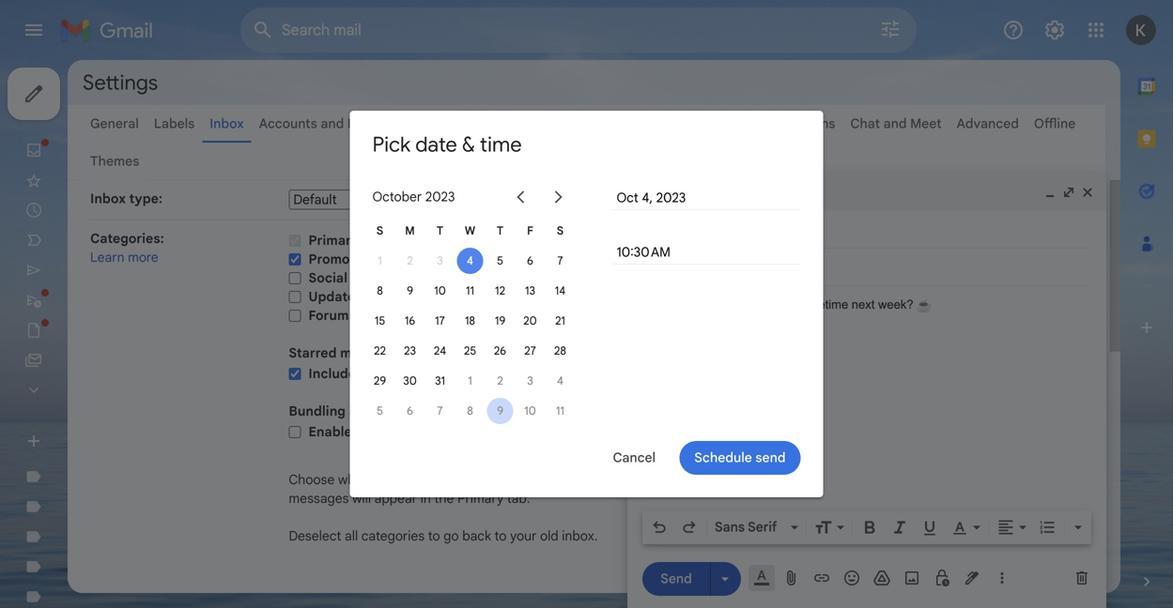 Task type: vqa. For each thing, say whether or not it's contained in the screenshot.


Task type: locate. For each thing, give the bounding box(es) containing it.
5 up bundling
[[377, 404, 383, 418]]

1 vertical spatial messages
[[289, 491, 349, 507]]

1 vertical spatial 11
[[556, 404, 564, 418]]

6 down f column header
[[527, 254, 533, 268]]

chat and meet
[[850, 116, 942, 132]]

25 oct cell
[[455, 336, 485, 366]]

2 vertical spatial primary
[[457, 491, 504, 507]]

and left import on the left
[[321, 116, 344, 132]]

inbox for inbox type:
[[90, 191, 126, 207]]

inbox.
[[562, 528, 598, 545]]

october 2023
[[372, 189, 455, 205]]

8 up enable bundling of top promo emails in promotions
[[467, 404, 473, 418]]

2 s from the left
[[557, 224, 564, 238]]

16
[[405, 314, 415, 328]]

11 nov cell
[[545, 396, 575, 426]]

labels
[[154, 116, 195, 132]]

Social checkbox
[[289, 271, 301, 285]]

s column header right f
[[545, 216, 575, 246]]

1 t column header from the left
[[425, 216, 455, 246]]

5 left the 6 oct cell in the top of the page
[[497, 254, 503, 268]]

add-ons
[[782, 116, 835, 132]]

f column header
[[515, 216, 545, 246]]

1 left 2 oct cell
[[378, 254, 382, 268]]

5 nov cell
[[365, 396, 395, 426]]

in inside choose which message categories to show as inbox tabs. other messages will appear in the primary tab.
[[420, 491, 431, 507]]

starred messages
[[289, 345, 404, 362]]

2 t from the left
[[497, 224, 504, 238]]

primary up social
[[308, 232, 359, 249]]

1 vertical spatial primary
[[425, 366, 476, 382]]

4 down "w" column header
[[467, 254, 473, 268]]

social
[[308, 270, 348, 286]]

6 for the 6 nov cell
[[407, 404, 413, 418]]

promotions
[[308, 251, 382, 268], [364, 403, 437, 420], [561, 424, 634, 441]]

0 vertical spatial inbox
[[210, 116, 244, 132]]

4 for '4 oct' cell
[[467, 254, 473, 268]]

8
[[377, 284, 383, 298], [467, 404, 473, 418]]

settings
[[83, 70, 158, 96]]

t column header left "w"
[[425, 216, 455, 246]]

7 for 7 oct cell at the top left of the page
[[557, 254, 563, 268]]

None search field
[[240, 8, 917, 53]]

1 horizontal spatial 10
[[524, 404, 536, 418]]

10 oct cell
[[425, 276, 455, 306]]

themes link
[[90, 153, 139, 170]]

primary down 24
[[425, 366, 476, 382]]

message
[[376, 472, 430, 488]]

all
[[345, 528, 358, 545]]

s column header
[[365, 216, 395, 246], [545, 216, 575, 246]]

12 oct cell
[[485, 276, 515, 306]]

1 t from the left
[[437, 224, 443, 238]]

9 nov cell
[[485, 396, 515, 426]]

1 vertical spatial categories
[[361, 528, 425, 545]]

t for 2nd t column header from right
[[437, 224, 443, 238]]

search mail image
[[246, 13, 280, 47]]

and
[[321, 116, 344, 132], [883, 116, 907, 132]]

0 horizontal spatial 5
[[377, 404, 383, 418]]

promo
[[456, 424, 498, 441]]

1 horizontal spatial 2
[[497, 374, 503, 388]]

0 vertical spatial 8
[[377, 284, 383, 298]]

27 oct cell
[[515, 336, 545, 366]]

in
[[410, 366, 421, 382], [349, 403, 361, 420], [546, 424, 557, 441], [420, 491, 431, 507]]

3 for 3 nov cell
[[527, 374, 533, 388]]

s
[[376, 224, 383, 238], [557, 224, 564, 238]]

0 horizontal spatial 3
[[437, 254, 443, 268]]

11 oct cell
[[455, 276, 485, 306]]

1 vertical spatial 7
[[437, 404, 443, 418]]

3 oct cell
[[425, 246, 455, 276]]

1 horizontal spatial s
[[557, 224, 564, 238]]

1 inside 1 nov 'cell'
[[468, 374, 472, 388]]

inbox type:
[[90, 191, 163, 207]]

8 oct cell
[[365, 276, 395, 306]]

1 vertical spatial promotions
[[364, 403, 437, 420]]

as
[[550, 472, 564, 488]]

«
[[517, 189, 525, 205]]

7 up top
[[437, 404, 443, 418]]

0 vertical spatial messages
[[340, 345, 404, 362]]

24 oct cell
[[425, 336, 455, 366]]

9 for 9 oct cell
[[407, 284, 413, 298]]

Include starred in Primary checkbox
[[289, 367, 301, 381]]

t column header
[[425, 216, 455, 246], [485, 216, 515, 246]]

7 for 7 nov cell
[[437, 404, 443, 418]]

categories down "appear"
[[361, 528, 425, 545]]

tab list
[[1121, 60, 1173, 541]]

to left 'your'
[[495, 528, 507, 545]]

1 horizontal spatial 5
[[497, 254, 503, 268]]

0 vertical spatial 6
[[527, 254, 533, 268]]

22 oct cell
[[365, 336, 395, 366]]

11 right '10 nov' cell at the left bottom of the page
[[556, 404, 564, 418]]

primary right the
[[457, 491, 504, 507]]

1 horizontal spatial t column header
[[485, 216, 515, 246]]

2023
[[425, 189, 455, 205]]

go
[[444, 528, 459, 545]]

tabs.
[[603, 472, 633, 488]]

to left go
[[428, 528, 440, 545]]

0 vertical spatial 3
[[437, 254, 443, 268]]

6 left 7 nov cell
[[407, 404, 413, 418]]

4 nov cell
[[545, 366, 575, 396]]

include starred in primary
[[308, 366, 476, 382]]

7 oct cell
[[545, 246, 575, 276]]

0 horizontal spatial 4
[[467, 254, 473, 268]]

0 horizontal spatial 11
[[466, 284, 474, 298]]

0 horizontal spatial 10
[[434, 284, 446, 298]]

1 horizontal spatial 7
[[557, 254, 563, 268]]

1 vertical spatial 2
[[497, 374, 503, 388]]

s left m
[[376, 224, 383, 238]]

9 inside cell
[[407, 284, 413, 298]]

1 vertical spatial 4
[[557, 374, 564, 388]]

0 vertical spatial 2
[[407, 254, 413, 268]]

0 horizontal spatial s
[[376, 224, 383, 238]]

3 for "3 oct" cell
[[437, 254, 443, 268]]

categories inside choose which message categories to show as inbox tabs. other messages will appear in the primary tab.
[[434, 472, 497, 488]]

9 up emails
[[497, 404, 503, 418]]

1 horizontal spatial 4
[[557, 374, 564, 388]]

t right "w"
[[497, 224, 504, 238]]

0 vertical spatial 7
[[557, 254, 563, 268]]

1 down the 25 oct cell
[[468, 374, 472, 388]]

1 horizontal spatial 1
[[468, 374, 472, 388]]

1 vertical spatial 5
[[377, 404, 383, 418]]

settings image
[[1044, 19, 1066, 41]]

1 inside cell
[[378, 254, 382, 268]]

0 horizontal spatial 1
[[378, 254, 382, 268]]

18 oct cell
[[455, 306, 485, 336]]

add-ons link
[[782, 116, 835, 132]]

2 right the 1 oct cell
[[407, 254, 413, 268]]

10 inside 10 oct cell
[[434, 284, 446, 298]]

9 inside "cell"
[[497, 404, 503, 418]]

1 horizontal spatial 8
[[467, 404, 473, 418]]

29 oct cell
[[365, 366, 395, 396]]

inbox right labels 'link'
[[210, 116, 244, 132]]

starred
[[289, 345, 337, 362]]

3 inside cell
[[437, 254, 443, 268]]

0 vertical spatial 10
[[434, 284, 446, 298]]

october
[[372, 189, 422, 205]]

of
[[415, 424, 428, 441]]

»
[[554, 189, 563, 205]]

1 vertical spatial 3
[[527, 374, 533, 388]]

« button
[[511, 188, 530, 207]]

3 right 2 oct cell
[[437, 254, 443, 268]]

10 inside '10 nov' cell
[[524, 404, 536, 418]]

11 inside cell
[[556, 404, 564, 418]]

7
[[557, 254, 563, 268], [437, 404, 443, 418]]

promotions up inbox
[[561, 424, 634, 441]]

21 oct cell
[[545, 306, 575, 336]]

0 horizontal spatial 8
[[377, 284, 383, 298]]

in left the
[[420, 491, 431, 507]]

your
[[510, 528, 537, 545]]

to up tab.
[[500, 472, 512, 488]]

1 and from the left
[[321, 116, 344, 132]]

5 inside cell
[[377, 404, 383, 418]]

1 horizontal spatial 3
[[527, 374, 533, 388]]

6
[[527, 254, 533, 268], [407, 404, 413, 418]]

pick
[[372, 131, 411, 158]]

0 vertical spatial 11
[[466, 284, 474, 298]]

promotions up social
[[308, 251, 382, 268]]

4 oct cell
[[455, 246, 485, 276]]

type:
[[129, 191, 163, 207]]

13
[[525, 284, 535, 298]]

18
[[465, 314, 475, 328]]

11 up 18 oct cell
[[466, 284, 474, 298]]

inbox left type:
[[90, 191, 126, 207]]

inbox for inbox link
[[210, 116, 244, 132]]

t right m column header at the left top of page
[[437, 224, 443, 238]]

learn more link
[[90, 249, 158, 266]]

s up 7 oct cell at the top left of the page
[[557, 224, 564, 238]]

and for chat
[[883, 116, 907, 132]]

1 s column header from the left
[[365, 216, 395, 246]]

10 for 10 oct cell
[[434, 284, 446, 298]]

promotions up bundling
[[364, 403, 437, 420]]

pick date & time
[[372, 131, 522, 158]]

8 for 8 oct cell
[[377, 284, 383, 298]]

0 horizontal spatial t
[[437, 224, 443, 238]]

0 vertical spatial categories
[[434, 472, 497, 488]]

2 right 1 nov 'cell'
[[497, 374, 503, 388]]

1 horizontal spatial s column header
[[545, 216, 575, 246]]

0 horizontal spatial 7
[[437, 404, 443, 418]]

accounts and import link
[[259, 116, 389, 132]]

2
[[407, 254, 413, 268], [497, 374, 503, 388]]

ons
[[813, 116, 835, 132]]

1 horizontal spatial 9
[[497, 404, 503, 418]]

1 vertical spatial 10
[[524, 404, 536, 418]]

0 horizontal spatial t column header
[[425, 216, 455, 246]]

1 horizontal spatial 11
[[556, 404, 564, 418]]

1 vertical spatial 8
[[467, 404, 473, 418]]

28 oct cell
[[545, 336, 575, 366]]

messages up starred
[[340, 345, 404, 362]]

3 down 27
[[527, 374, 533, 388]]

0 horizontal spatial inbox
[[90, 191, 126, 207]]

1 vertical spatial 1
[[468, 374, 472, 388]]

3 inside cell
[[527, 374, 533, 388]]

1 s from the left
[[376, 224, 383, 238]]

grid
[[365, 216, 575, 426]]

0 horizontal spatial categories
[[361, 528, 425, 545]]

0 horizontal spatial and
[[321, 116, 344, 132]]

and right chat
[[883, 116, 907, 132]]

Time field
[[615, 242, 799, 263]]

1 for 1 nov 'cell'
[[468, 374, 472, 388]]

navigation
[[0, 60, 225, 609]]

1 horizontal spatial categories
[[434, 472, 497, 488]]

grid containing s
[[365, 216, 575, 426]]

1 horizontal spatial and
[[883, 116, 907, 132]]

0 horizontal spatial s column header
[[365, 216, 395, 246]]

accounts and import
[[259, 116, 389, 132]]

4
[[467, 254, 473, 268], [557, 374, 564, 388]]

2 s column header from the left
[[545, 216, 575, 246]]

0 horizontal spatial 6
[[407, 404, 413, 418]]

20 oct cell
[[515, 306, 545, 336]]

0 vertical spatial 1
[[378, 254, 382, 268]]

Enable bundling of top promo emails in Promotions checkbox
[[289, 425, 301, 439]]

1 vertical spatial 6
[[407, 404, 413, 418]]

5
[[497, 254, 503, 268], [377, 404, 383, 418]]

1 vertical spatial 9
[[497, 404, 503, 418]]

primary
[[308, 232, 359, 249], [425, 366, 476, 382], [457, 491, 504, 507]]

5 inside "cell"
[[497, 254, 503, 268]]

3
[[437, 254, 443, 268], [527, 374, 533, 388]]

0 vertical spatial 9
[[407, 284, 413, 298]]

11 for 11 oct cell
[[466, 284, 474, 298]]

time
[[480, 131, 522, 158]]

4 right 3 nov cell
[[557, 374, 564, 388]]

t column header left f
[[485, 216, 515, 246]]

10 up emails
[[524, 404, 536, 418]]

9
[[407, 284, 413, 298], [497, 404, 503, 418]]

3 nov cell
[[515, 366, 545, 396]]

0 horizontal spatial 2
[[407, 254, 413, 268]]

october 2023 row
[[365, 178, 575, 216]]

w column header
[[455, 216, 485, 246]]

17 oct cell
[[425, 306, 455, 336]]

0 horizontal spatial 9
[[407, 284, 413, 298]]

9 right 8 oct cell
[[407, 284, 413, 298]]

11 inside cell
[[466, 284, 474, 298]]

16 oct cell
[[395, 306, 425, 336]]

2 and from the left
[[883, 116, 907, 132]]

1 horizontal spatial 6
[[527, 254, 533, 268]]

inbox
[[210, 116, 244, 132], [90, 191, 126, 207]]

1 horizontal spatial inbox
[[210, 116, 244, 132]]

0 vertical spatial 4
[[467, 254, 473, 268]]

5 for 5 oct "cell" on the top left
[[497, 254, 503, 268]]

categories up the
[[434, 472, 497, 488]]

add-
[[782, 116, 813, 132]]

8 left 9 oct cell
[[377, 284, 383, 298]]

0 vertical spatial 5
[[497, 254, 503, 268]]

1 vertical spatial inbox
[[90, 191, 126, 207]]

7 up 14
[[557, 254, 563, 268]]

1 horizontal spatial t
[[497, 224, 504, 238]]

s column header left m
[[365, 216, 395, 246]]

25
[[464, 344, 476, 358]]

10 right 9 oct cell
[[434, 284, 446, 298]]

messages down choose
[[289, 491, 349, 507]]

27
[[524, 344, 536, 358]]

offline link
[[1034, 116, 1076, 132]]



Task type: describe. For each thing, give the bounding box(es) containing it.
accounts
[[259, 116, 317, 132]]

15
[[375, 314, 385, 328]]

include
[[308, 366, 356, 382]]

categories:
[[90, 231, 164, 247]]

choose which message categories to show as inbox tabs. other messages will appear in the primary tab.
[[289, 472, 670, 507]]

deselect
[[289, 528, 341, 545]]

2 for 2 nov cell
[[497, 374, 503, 388]]

2 nov cell
[[485, 366, 515, 396]]

26 oct cell
[[485, 336, 515, 366]]

to inside choose which message categories to show as inbox tabs. other messages will appear in the primary tab.
[[500, 472, 512, 488]]

1 for the 1 oct cell
[[378, 254, 382, 268]]

back
[[462, 528, 491, 545]]

messages inside choose which message categories to show as inbox tabs. other messages will appear in the primary tab.
[[289, 491, 349, 507]]

emails
[[501, 424, 542, 441]]

31 oct cell
[[425, 366, 455, 396]]

enable
[[308, 424, 352, 441]]

forums
[[308, 308, 356, 324]]

f
[[527, 224, 533, 238]]

top
[[431, 424, 453, 441]]

7 nov cell
[[425, 396, 455, 426]]

2 oct cell
[[395, 246, 425, 276]]

2 for 2 oct cell
[[407, 254, 413, 268]]

in left 5 nov cell
[[349, 403, 361, 420]]

29
[[374, 374, 386, 388]]

6 oct cell
[[515, 246, 545, 276]]

advanced search options image
[[872, 10, 909, 48]]

26
[[494, 344, 506, 358]]

the
[[434, 491, 454, 507]]

t for second t column header from the left
[[497, 224, 504, 238]]

19 oct cell
[[485, 306, 515, 336]]

enable bundling of top promo emails in promotions
[[308, 424, 634, 441]]

in down 23
[[410, 366, 421, 382]]

10 nov cell
[[515, 396, 545, 426]]

m
[[405, 224, 415, 238]]

other
[[636, 472, 670, 488]]

tab.
[[507, 491, 530, 507]]

will
[[352, 491, 371, 507]]

which
[[338, 472, 373, 488]]

chat
[[850, 116, 880, 132]]

inbox link
[[210, 116, 244, 132]]

10 for '10 nov' cell at the left bottom of the page
[[524, 404, 536, 418]]

bundling
[[289, 403, 345, 420]]

15 oct cell
[[365, 306, 395, 336]]

advanced
[[957, 116, 1019, 132]]

bundling
[[355, 424, 411, 441]]

12
[[495, 284, 505, 298]]

11 for 11 nov cell
[[556, 404, 564, 418]]

advanced link
[[957, 116, 1019, 132]]

14
[[555, 284, 566, 298]]

23 oct cell
[[395, 336, 425, 366]]

31
[[435, 374, 445, 388]]

24
[[434, 344, 446, 358]]

deselect all categories to go back to your old inbox.
[[289, 528, 598, 545]]

pick date & time dialog
[[350, 111, 823, 498]]

in right '10 nov' cell at the left bottom of the page
[[546, 424, 557, 441]]

0 vertical spatial promotions
[[308, 251, 382, 268]]

learn
[[90, 249, 124, 266]]

more
[[128, 249, 158, 266]]

4 for 4 nov cell
[[557, 374, 564, 388]]

and for accounts
[[321, 116, 344, 132]]

s for second s column header from the right
[[376, 224, 383, 238]]

13 oct cell
[[515, 276, 545, 306]]

5 oct cell
[[485, 246, 515, 276]]

general
[[90, 116, 139, 132]]

30 oct cell
[[395, 366, 425, 396]]

themes
[[90, 153, 139, 170]]

1 oct cell
[[365, 246, 395, 276]]

21
[[555, 314, 565, 328]]

updates
[[308, 289, 362, 305]]

w
[[465, 224, 475, 238]]

bundling in promotions
[[289, 403, 437, 420]]

s for 1st s column header from the right
[[557, 224, 564, 238]]

1 nov cell
[[455, 366, 485, 396]]

28
[[554, 344, 566, 358]]

choose
[[289, 472, 335, 488]]

8 for 8 nov cell
[[467, 404, 473, 418]]

&
[[462, 131, 475, 158]]

appear
[[374, 491, 417, 507]]

general link
[[90, 116, 139, 132]]

old
[[540, 528, 558, 545]]

6 nov cell
[[395, 396, 425, 426]]

pick date & time heading
[[372, 131, 522, 158]]

8 nov cell
[[455, 396, 485, 426]]

Date field
[[615, 188, 799, 209]]

offline
[[1034, 116, 1076, 132]]

chat and meet link
[[850, 116, 942, 132]]

show
[[516, 472, 547, 488]]

primary inside choose which message categories to show as inbox tabs. other messages will appear in the primary tab.
[[457, 491, 504, 507]]

Promotions checkbox
[[289, 252, 301, 267]]

23
[[404, 344, 416, 358]]

» button
[[549, 188, 568, 207]]

inbox
[[567, 472, 600, 488]]

date
[[415, 131, 457, 158]]

30
[[403, 374, 417, 388]]

grid inside "pick date & time" dialog
[[365, 216, 575, 426]]

9 oct cell
[[395, 276, 425, 306]]

22
[[374, 344, 386, 358]]

categories: learn more
[[90, 231, 164, 266]]

19
[[495, 314, 505, 328]]

6 for the 6 oct cell in the top of the page
[[527, 254, 533, 268]]

meet
[[910, 116, 942, 132]]

Forums checkbox
[[289, 309, 301, 323]]

import
[[347, 116, 389, 132]]

starred
[[359, 366, 406, 382]]

2 t column header from the left
[[485, 216, 515, 246]]

5 for 5 nov cell
[[377, 404, 383, 418]]

17
[[435, 314, 445, 328]]

Updates checkbox
[[289, 290, 301, 304]]

m column header
[[395, 216, 425, 246]]

0 vertical spatial primary
[[308, 232, 359, 249]]

9 for the 9 nov "cell"
[[497, 404, 503, 418]]

14 oct cell
[[545, 276, 575, 306]]

labels link
[[154, 116, 195, 132]]

2 vertical spatial promotions
[[561, 424, 634, 441]]



